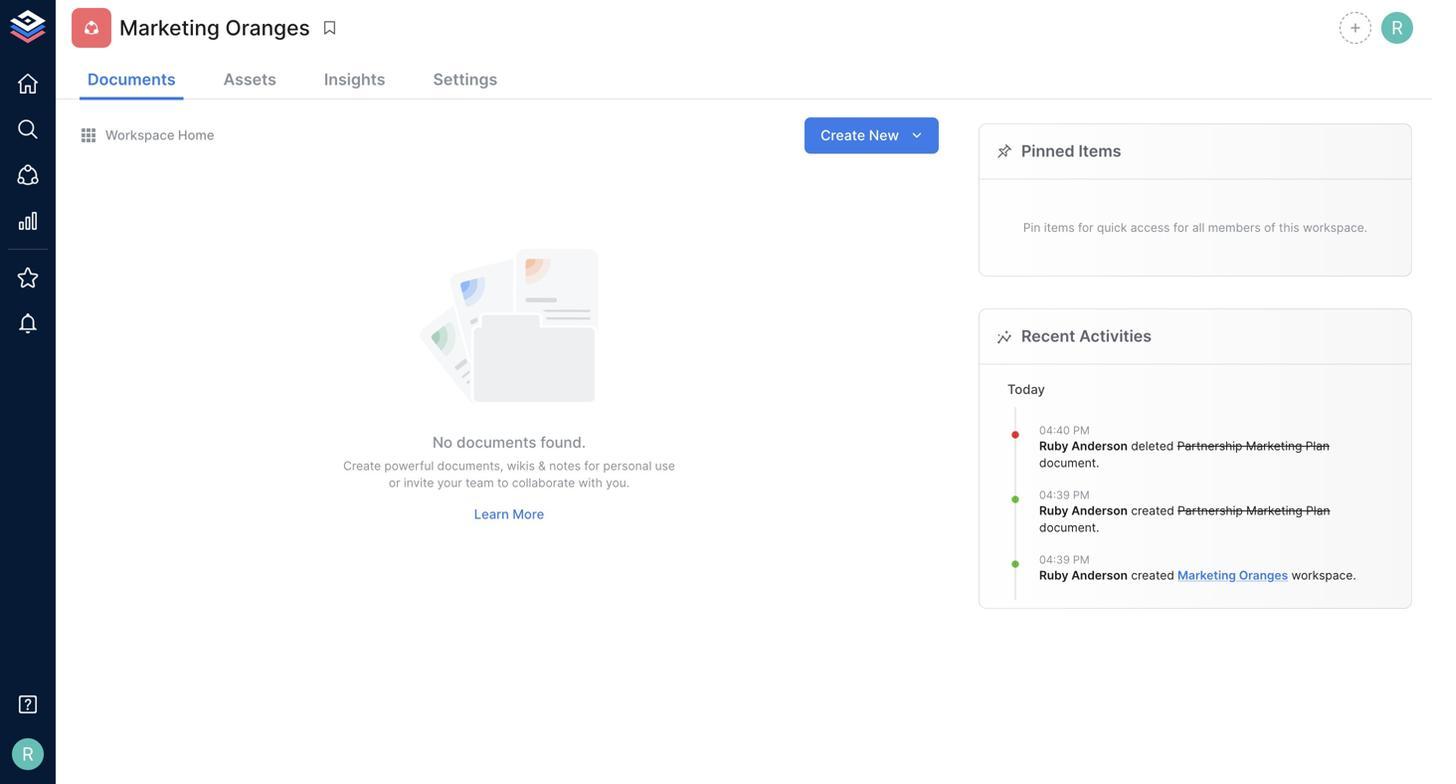 Task type: vqa. For each thing, say whether or not it's contained in the screenshot.
the "Anderson" related to 04:39 PM Ruby Anderson created Marketing Oranges workspace .
yes



Task type: locate. For each thing, give the bounding box(es) containing it.
r
[[1392, 17, 1404, 39], [22, 743, 34, 765]]

1 04:39 from the top
[[1040, 488, 1071, 501]]

plan for deleted
[[1306, 439, 1330, 453]]

2 created from the top
[[1132, 568, 1175, 583]]

home
[[178, 127, 214, 143]]

assets link
[[216, 62, 284, 100]]

pin items for quick access for all members of this workspace.
[[1024, 220, 1368, 235]]

to
[[498, 476, 509, 490]]

anderson inside 04:39 pm ruby anderson created partnership marketing plan document .
[[1072, 504, 1128, 518]]

1 vertical spatial pm
[[1074, 488, 1090, 501]]

0 vertical spatial pm
[[1074, 424, 1090, 437]]

workspace
[[1292, 568, 1354, 583]]

. inside '04:40 pm ruby anderson deleted partnership marketing plan document .'
[[1097, 456, 1100, 470]]

0 horizontal spatial oranges
[[225, 15, 310, 40]]

1 vertical spatial partnership
[[1178, 504, 1244, 518]]

pm for 04:40 pm ruby anderson deleted partnership marketing plan document .
[[1074, 424, 1090, 437]]

bookmark image
[[321, 19, 339, 37]]

r for the right the r button
[[1392, 17, 1404, 39]]

1 horizontal spatial r
[[1392, 17, 1404, 39]]

0 vertical spatial document
[[1040, 456, 1097, 470]]

document inside '04:40 pm ruby anderson deleted partnership marketing plan document .'
[[1040, 456, 1097, 470]]

or
[[389, 476, 401, 490]]

0 vertical spatial r
[[1392, 17, 1404, 39]]

pm inside 04:39 pm ruby anderson created partnership marketing plan document .
[[1074, 488, 1090, 501]]

1 vertical spatial r button
[[6, 732, 50, 776]]

oranges
[[225, 15, 310, 40], [1240, 568, 1289, 583]]

learn more button
[[469, 499, 549, 530]]

1 vertical spatial anderson
[[1072, 504, 1128, 518]]

2 vertical spatial ruby
[[1040, 568, 1069, 583]]

anderson inside 04:39 pm ruby anderson created marketing oranges workspace .
[[1072, 568, 1128, 583]]

members
[[1209, 220, 1261, 235]]

r button
[[1379, 9, 1417, 47], [6, 732, 50, 776]]

2 ruby from the top
[[1040, 504, 1069, 518]]

0 vertical spatial plan
[[1306, 439, 1330, 453]]

1 vertical spatial 04:39
[[1040, 553, 1071, 566]]

1 vertical spatial r
[[22, 743, 34, 765]]

0 vertical spatial partnership
[[1178, 439, 1243, 453]]

created down 04:39 pm ruby anderson created partnership marketing plan document .
[[1132, 568, 1175, 583]]

ruby for 04:39 pm ruby anderson created partnership marketing plan document .
[[1040, 504, 1069, 518]]

create new
[[821, 127, 900, 144]]

recent activities
[[1022, 327, 1152, 346]]

1 horizontal spatial oranges
[[1240, 568, 1289, 583]]

created inside 04:39 pm ruby anderson created marketing oranges workspace .
[[1132, 568, 1175, 583]]

.
[[1097, 456, 1100, 470], [1097, 520, 1100, 535], [1354, 568, 1357, 583]]

1 document from the top
[[1040, 456, 1097, 470]]

create new button
[[805, 117, 939, 153]]

marketing
[[119, 15, 220, 40], [1247, 439, 1303, 453], [1247, 504, 1303, 518], [1178, 568, 1237, 583]]

for up with
[[584, 459, 600, 473]]

partnership
[[1178, 439, 1243, 453], [1178, 504, 1244, 518]]

1 vertical spatial document
[[1040, 520, 1097, 535]]

partnership for created
[[1178, 504, 1244, 518]]

0 vertical spatial anderson
[[1072, 439, 1128, 453]]

0 horizontal spatial r
[[22, 743, 34, 765]]

partnership up 04:39 pm ruby anderson created marketing oranges workspace .
[[1178, 504, 1244, 518]]

1 vertical spatial oranges
[[1240, 568, 1289, 583]]

marketing oranges
[[119, 15, 310, 40]]

2 vertical spatial pm
[[1074, 553, 1090, 566]]

all
[[1193, 220, 1205, 235]]

2 vertical spatial .
[[1354, 568, 1357, 583]]

pm for 04:39 pm ruby anderson created marketing oranges workspace .
[[1074, 553, 1090, 566]]

pm
[[1074, 424, 1090, 437], [1074, 488, 1090, 501], [1074, 553, 1090, 566]]

04:39 inside 04:39 pm ruby anderson created partnership marketing plan document .
[[1040, 488, 1071, 501]]

1 anderson from the top
[[1072, 439, 1128, 453]]

team
[[466, 476, 494, 490]]

04:39 pm ruby anderson created partnership marketing plan document .
[[1040, 488, 1331, 535]]

0 horizontal spatial create
[[343, 459, 381, 473]]

1 vertical spatial ruby
[[1040, 504, 1069, 518]]

ruby
[[1040, 439, 1069, 453], [1040, 504, 1069, 518], [1040, 568, 1069, 583]]

0 vertical spatial 04:39
[[1040, 488, 1071, 501]]

created for marketing
[[1132, 568, 1175, 583]]

r for leftmost the r button
[[22, 743, 34, 765]]

1 horizontal spatial create
[[821, 127, 866, 144]]

. inside 04:39 pm ruby anderson created partnership marketing plan document .
[[1097, 520, 1100, 535]]

plan
[[1306, 439, 1330, 453], [1307, 504, 1331, 518]]

partnership inside '04:40 pm ruby anderson deleted partnership marketing plan document .'
[[1178, 439, 1243, 453]]

with
[[579, 476, 603, 490]]

created
[[1132, 504, 1175, 518], [1132, 568, 1175, 583]]

ruby for 04:39 pm ruby anderson created marketing oranges workspace .
[[1040, 568, 1069, 583]]

0 vertical spatial created
[[1132, 504, 1175, 518]]

marketing oranges link
[[1178, 568, 1289, 583]]

insights
[[324, 70, 386, 89]]

access
[[1131, 220, 1171, 235]]

document
[[1040, 456, 1097, 470], [1040, 520, 1097, 535]]

created inside 04:39 pm ruby anderson created partnership marketing plan document .
[[1132, 504, 1175, 518]]

1 ruby from the top
[[1040, 439, 1069, 453]]

2 vertical spatial anderson
[[1072, 568, 1128, 583]]

partnership inside 04:39 pm ruby anderson created partnership marketing plan document .
[[1178, 504, 1244, 518]]

documents
[[88, 70, 176, 89]]

2 04:39 from the top
[[1040, 553, 1071, 566]]

0 vertical spatial oranges
[[225, 15, 310, 40]]

found.
[[541, 433, 586, 451]]

partnership for deleted
[[1178, 439, 1243, 453]]

2 anderson from the top
[[1072, 504, 1128, 518]]

invite
[[404, 476, 434, 490]]

create left powerful
[[343, 459, 381, 473]]

0 horizontal spatial for
[[584, 459, 600, 473]]

0 vertical spatial ruby
[[1040, 439, 1069, 453]]

deleted
[[1132, 439, 1175, 453]]

recent
[[1022, 327, 1076, 346]]

. inside 04:39 pm ruby anderson created marketing oranges workspace .
[[1354, 568, 1357, 583]]

personal
[[603, 459, 652, 473]]

documents,
[[437, 459, 504, 473]]

anderson
[[1072, 439, 1128, 453], [1072, 504, 1128, 518], [1072, 568, 1128, 583]]

for left quick
[[1079, 220, 1094, 235]]

create left new
[[821, 127, 866, 144]]

1 vertical spatial create
[[343, 459, 381, 473]]

workspace home
[[105, 127, 214, 143]]

plan inside '04:40 pm ruby anderson deleted partnership marketing plan document .'
[[1306, 439, 1330, 453]]

1 vertical spatial .
[[1097, 520, 1100, 535]]

3 ruby from the top
[[1040, 568, 1069, 583]]

oranges up assets at left
[[225, 15, 310, 40]]

of
[[1265, 220, 1276, 235]]

0 vertical spatial .
[[1097, 456, 1100, 470]]

anderson inside '04:40 pm ruby anderson deleted partnership marketing plan document .'
[[1072, 439, 1128, 453]]

3 anderson from the top
[[1072, 568, 1128, 583]]

04:39 inside 04:39 pm ruby anderson created marketing oranges workspace .
[[1040, 553, 1071, 566]]

ruby inside 04:39 pm ruby anderson created marketing oranges workspace .
[[1040, 568, 1069, 583]]

ruby inside '04:40 pm ruby anderson deleted partnership marketing plan document .'
[[1040, 439, 1069, 453]]

document inside 04:39 pm ruby anderson created partnership marketing plan document .
[[1040, 520, 1097, 535]]

0 vertical spatial r button
[[1379, 9, 1417, 47]]

2 document from the top
[[1040, 520, 1097, 535]]

anderson for 04:39 pm ruby anderson created partnership marketing plan document .
[[1072, 504, 1128, 518]]

1 created from the top
[[1132, 504, 1175, 518]]

marketing inside 04:39 pm ruby anderson created partnership marketing plan document .
[[1247, 504, 1303, 518]]

04:40 pm ruby anderson deleted partnership marketing plan document .
[[1040, 424, 1330, 470]]

. for created
[[1097, 520, 1100, 535]]

ruby inside 04:39 pm ruby anderson created partnership marketing plan document .
[[1040, 504, 1069, 518]]

for left "all" on the top right
[[1174, 220, 1190, 235]]

partnership right deleted
[[1178, 439, 1243, 453]]

activities
[[1080, 327, 1152, 346]]

pm inside 04:39 pm ruby anderson created marketing oranges workspace .
[[1074, 553, 1090, 566]]

create
[[821, 127, 866, 144], [343, 459, 381, 473]]

oranges inside 04:39 pm ruby anderson created marketing oranges workspace .
[[1240, 568, 1289, 583]]

pm inside '04:40 pm ruby anderson deleted partnership marketing plan document .'
[[1074, 424, 1090, 437]]

oranges left workspace
[[1240, 568, 1289, 583]]

created for partnership
[[1132, 504, 1175, 518]]

1 vertical spatial created
[[1132, 568, 1175, 583]]

this
[[1280, 220, 1300, 235]]

pinned
[[1022, 141, 1075, 161]]

more
[[513, 507, 545, 522]]

plan inside 04:39 pm ruby anderson created partnership marketing plan document .
[[1307, 504, 1331, 518]]

1 horizontal spatial r button
[[1379, 9, 1417, 47]]

0 vertical spatial create
[[821, 127, 866, 144]]

quick
[[1098, 220, 1128, 235]]

documents
[[457, 433, 537, 451]]

04:39
[[1040, 488, 1071, 501], [1040, 553, 1071, 566]]

&
[[539, 459, 546, 473]]

1 vertical spatial plan
[[1307, 504, 1331, 518]]

workspace home link
[[80, 126, 214, 144]]

for
[[1079, 220, 1094, 235], [1174, 220, 1190, 235], [584, 459, 600, 473]]

anderson for 04:39 pm ruby anderson created marketing oranges workspace .
[[1072, 568, 1128, 583]]

created down deleted
[[1132, 504, 1175, 518]]



Task type: describe. For each thing, give the bounding box(es) containing it.
marketing inside '04:40 pm ruby anderson deleted partnership marketing plan document .'
[[1247, 439, 1303, 453]]

no
[[433, 433, 453, 451]]

today
[[1008, 382, 1046, 397]]

learn
[[474, 507, 509, 522]]

insights link
[[316, 62, 394, 100]]

1 horizontal spatial for
[[1079, 220, 1094, 235]]

for inside no documents found. create powerful documents, wikis & notes for personal use or invite your team to collaborate with you.
[[584, 459, 600, 473]]

wikis
[[507, 459, 535, 473]]

marketing inside 04:39 pm ruby anderson created marketing oranges workspace .
[[1178, 568, 1237, 583]]

items
[[1045, 220, 1075, 235]]

create inside "button"
[[821, 127, 866, 144]]

pin
[[1024, 220, 1041, 235]]

notes
[[550, 459, 581, 473]]

assets
[[224, 70, 276, 89]]

workspace
[[105, 127, 175, 143]]

ruby for 04:40 pm ruby anderson deleted partnership marketing plan document .
[[1040, 439, 1069, 453]]

you.
[[606, 476, 630, 490]]

your
[[438, 476, 462, 490]]

. for deleted
[[1097, 456, 1100, 470]]

04:39 pm ruby anderson created marketing oranges workspace .
[[1040, 553, 1357, 583]]

0 horizontal spatial r button
[[6, 732, 50, 776]]

workspace.
[[1304, 220, 1368, 235]]

document for deleted
[[1040, 456, 1097, 470]]

04:40
[[1040, 424, 1071, 437]]

settings
[[433, 70, 498, 89]]

new
[[869, 127, 900, 144]]

2 horizontal spatial for
[[1174, 220, 1190, 235]]

04:39 for partnership
[[1040, 488, 1071, 501]]

04:39 for marketing
[[1040, 553, 1071, 566]]

use
[[655, 459, 676, 473]]

no documents found. create powerful documents, wikis & notes for personal use or invite your team to collaborate with you.
[[343, 433, 676, 490]]

settings link
[[425, 62, 506, 100]]

plan for created
[[1307, 504, 1331, 518]]

powerful
[[385, 459, 434, 473]]

collaborate
[[512, 476, 575, 490]]

document for created
[[1040, 520, 1097, 535]]

pinned items
[[1022, 141, 1122, 161]]

items
[[1079, 141, 1122, 161]]

documents link
[[80, 62, 184, 100]]

pm for 04:39 pm ruby anderson created partnership marketing plan document .
[[1074, 488, 1090, 501]]

learn more
[[474, 507, 545, 522]]

create inside no documents found. create powerful documents, wikis & notes for personal use or invite your team to collaborate with you.
[[343, 459, 381, 473]]

anderson for 04:40 pm ruby anderson deleted partnership marketing plan document .
[[1072, 439, 1128, 453]]



